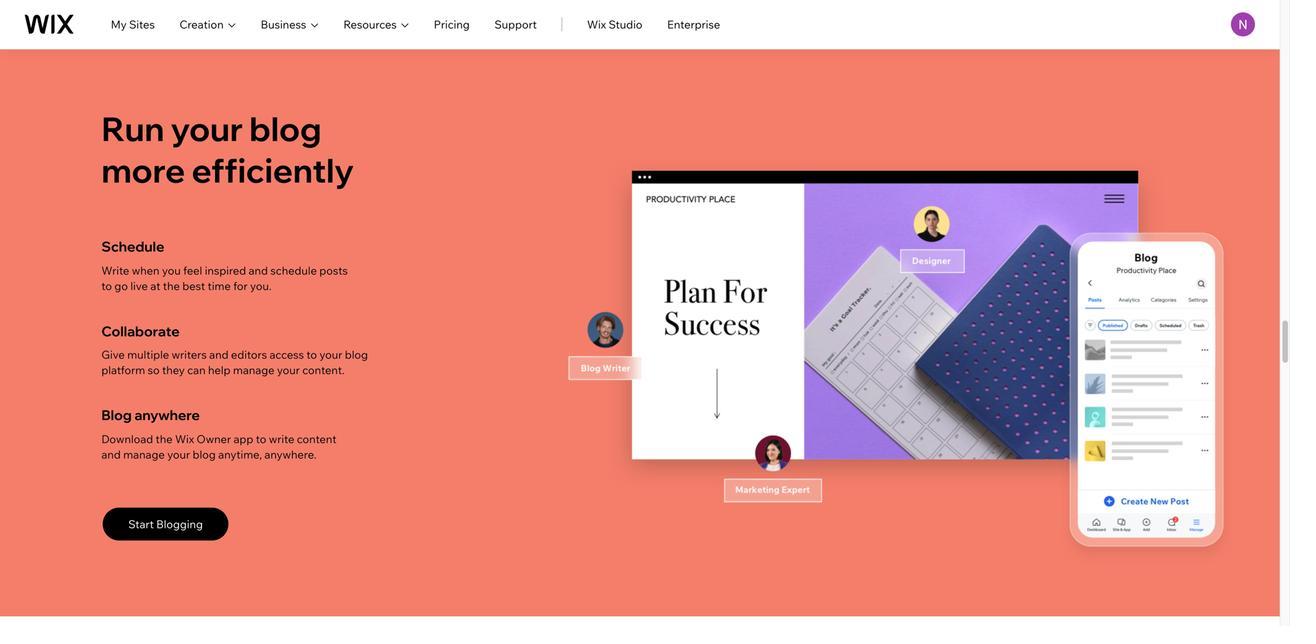 Task type: describe. For each thing, give the bounding box(es) containing it.
blog anywhere
[[101, 407, 200, 424]]

write
[[101, 264, 129, 277]]

platform
[[101, 363, 145, 377]]

give
[[101, 348, 125, 362]]

anywhere
[[134, 407, 200, 424]]

start
[[128, 518, 154, 532]]

access
[[270, 348, 304, 362]]

creation button
[[180, 16, 236, 33]]

schedule
[[270, 264, 317, 277]]

enterprise link
[[667, 16, 720, 33]]

wix inside download the wix owner app to write content and manage your blog anytime, anywhere.
[[175, 433, 194, 446]]

schedule
[[101, 238, 164, 255]]

posts
[[319, 264, 348, 277]]

run your blog more efficiently
[[101, 108, 354, 191]]

your inside run your blog more efficiently
[[171, 108, 243, 149]]

resources
[[343, 18, 397, 31]]

blog inside download the wix owner app to write content and manage your blog anytime, anywhere.
[[193, 448, 216, 462]]

and inside write when you feel inspired and schedule posts to go live at the best time for you.
[[249, 264, 268, 277]]

download the wix owner app to write content and manage your blog anytime, anywhere.
[[101, 433, 337, 462]]

anytime,
[[218, 448, 262, 462]]

support
[[495, 18, 537, 31]]

live
[[130, 279, 148, 293]]

write when you feel inspired and schedule posts to go live at the best time for you.
[[101, 264, 348, 293]]

writers
[[172, 348, 207, 362]]

pricing link
[[434, 16, 470, 33]]

my
[[111, 18, 127, 31]]

content
[[297, 433, 337, 446]]

to inside write when you feel inspired and schedule posts to go live at the best time for you.
[[101, 279, 112, 293]]

you
[[162, 264, 181, 277]]

run
[[101, 108, 164, 149]]

write
[[269, 433, 294, 446]]

blog inside give multiple writers and editors access to your blog platform so they can help manage your content.
[[345, 348, 368, 362]]

wix studio link
[[587, 16, 643, 33]]

give multiple writers and editors access to your blog platform so they can help manage your content.
[[101, 348, 368, 377]]

creation
[[180, 18, 224, 31]]

blogging
[[156, 518, 203, 532]]

collaborate
[[101, 323, 180, 340]]

anywhere.
[[264, 448, 317, 462]]

support link
[[495, 16, 537, 33]]

for
[[233, 279, 248, 293]]

start blogging
[[128, 518, 203, 532]]

manage inside download the wix owner app to write content and manage your blog anytime, anywhere.
[[123, 448, 165, 462]]

they
[[162, 363, 185, 377]]

wix inside "link"
[[587, 18, 606, 31]]

my sites
[[111, 18, 155, 31]]



Task type: vqa. For each thing, say whether or not it's contained in the screenshot.
blogging at the bottom
yes



Task type: locate. For each thing, give the bounding box(es) containing it.
1 vertical spatial to
[[307, 348, 317, 362]]

resources button
[[343, 16, 409, 33]]

1 vertical spatial and
[[209, 348, 229, 362]]

0 vertical spatial and
[[249, 264, 268, 277]]

the down the "anywhere"
[[156, 433, 173, 446]]

manage down editors on the left bottom of page
[[233, 363, 275, 377]]

you.
[[250, 279, 272, 293]]

sites
[[129, 18, 155, 31]]

2 horizontal spatial to
[[307, 348, 317, 362]]

the inside write when you feel inspired and schedule posts to go live at the best time for you.
[[163, 279, 180, 293]]

0 horizontal spatial to
[[101, 279, 112, 293]]

pricing
[[434, 18, 470, 31]]

0 horizontal spatial wix
[[175, 433, 194, 446]]

and up you.
[[249, 264, 268, 277]]

1 horizontal spatial and
[[209, 348, 229, 362]]

wix left 'studio'
[[587, 18, 606, 31]]

when
[[132, 264, 160, 277]]

at
[[150, 279, 160, 293]]

multiple
[[127, 348, 169, 362]]

0 vertical spatial blog
[[249, 108, 322, 149]]

my sites link
[[111, 16, 155, 33]]

the inside download the wix owner app to write content and manage your blog anytime, anywhere.
[[156, 433, 173, 446]]

1 vertical spatial blog
[[345, 348, 368, 362]]

manage
[[233, 363, 275, 377], [123, 448, 165, 462]]

the down you
[[163, 279, 180, 293]]

wix
[[587, 18, 606, 31], [175, 433, 194, 446]]

start blogging link
[[103, 508, 229, 541]]

feel
[[183, 264, 202, 277]]

0 horizontal spatial manage
[[123, 448, 165, 462]]

studio
[[609, 18, 643, 31]]

2 vertical spatial to
[[256, 433, 266, 446]]

0 vertical spatial the
[[163, 279, 180, 293]]

manage inside give multiple writers and editors access to your blog platform so they can help manage your content.
[[233, 363, 275, 377]]

editors
[[231, 348, 267, 362]]

more
[[101, 149, 185, 191]]

1 horizontal spatial manage
[[233, 363, 275, 377]]

0 vertical spatial wix
[[587, 18, 606, 31]]

your inside download the wix owner app to write content and manage your blog anytime, anywhere.
[[167, 448, 190, 462]]

wix studio
[[587, 18, 643, 31]]

2 horizontal spatial blog
[[345, 348, 368, 362]]

to right app
[[256, 433, 266, 446]]

2 vertical spatial blog
[[193, 448, 216, 462]]

to inside download the wix owner app to write content and manage your blog anytime, anywhere.
[[256, 433, 266, 446]]

business button
[[261, 16, 319, 33]]

2 horizontal spatial and
[[249, 264, 268, 277]]

1 vertical spatial manage
[[123, 448, 165, 462]]

business
[[261, 18, 306, 31]]

1 horizontal spatial wix
[[587, 18, 606, 31]]

time
[[208, 279, 231, 293]]

1 horizontal spatial blog
[[249, 108, 322, 149]]

2 vertical spatial and
[[101, 448, 121, 462]]

help
[[208, 363, 231, 377]]

wix left owner
[[175, 433, 194, 446]]

to
[[101, 279, 112, 293], [307, 348, 317, 362], [256, 433, 266, 446]]

app
[[234, 433, 253, 446]]

0 vertical spatial manage
[[233, 363, 275, 377]]

go
[[114, 279, 128, 293]]

enterprise
[[667, 18, 720, 31]]

can
[[187, 363, 206, 377]]

to left go
[[101, 279, 112, 293]]

profile image image
[[1231, 12, 1255, 36]]

1 vertical spatial the
[[156, 433, 173, 446]]

and inside download the wix owner app to write content and manage your blog anytime, anywhere.
[[101, 448, 121, 462]]

to up content.
[[307, 348, 317, 362]]

0 horizontal spatial and
[[101, 448, 121, 462]]

and
[[249, 264, 268, 277], [209, 348, 229, 362], [101, 448, 121, 462]]

and down download
[[101, 448, 121, 462]]

and up help
[[209, 348, 229, 362]]

1 vertical spatial wix
[[175, 433, 194, 446]]

homepage of a productivity blog. company name: productivity place. homepage shows an article: plan for success. there are three small headshots of contributors and an image of the blog on a phone screen. image
[[0, 40, 1280, 617], [513, 108, 1280, 594]]

so
[[148, 363, 160, 377]]

blog
[[101, 407, 132, 424]]

to inside give multiple writers and editors access to your blog platform so they can help manage your content.
[[307, 348, 317, 362]]

owner
[[197, 433, 231, 446]]

best
[[182, 279, 205, 293]]

1 horizontal spatial to
[[256, 433, 266, 446]]

blog inside run your blog more efficiently
[[249, 108, 322, 149]]

your
[[171, 108, 243, 149], [320, 348, 342, 362], [277, 363, 300, 377], [167, 448, 190, 462]]

inspired
[[205, 264, 246, 277]]

0 horizontal spatial blog
[[193, 448, 216, 462]]

blog
[[249, 108, 322, 149], [345, 348, 368, 362], [193, 448, 216, 462]]

download
[[101, 433, 153, 446]]

and inside give multiple writers and editors access to your blog platform so they can help manage your content.
[[209, 348, 229, 362]]

efficiently
[[192, 149, 354, 191]]

the
[[163, 279, 180, 293], [156, 433, 173, 446]]

manage down download
[[123, 448, 165, 462]]

0 vertical spatial to
[[101, 279, 112, 293]]

content.
[[302, 363, 345, 377]]



